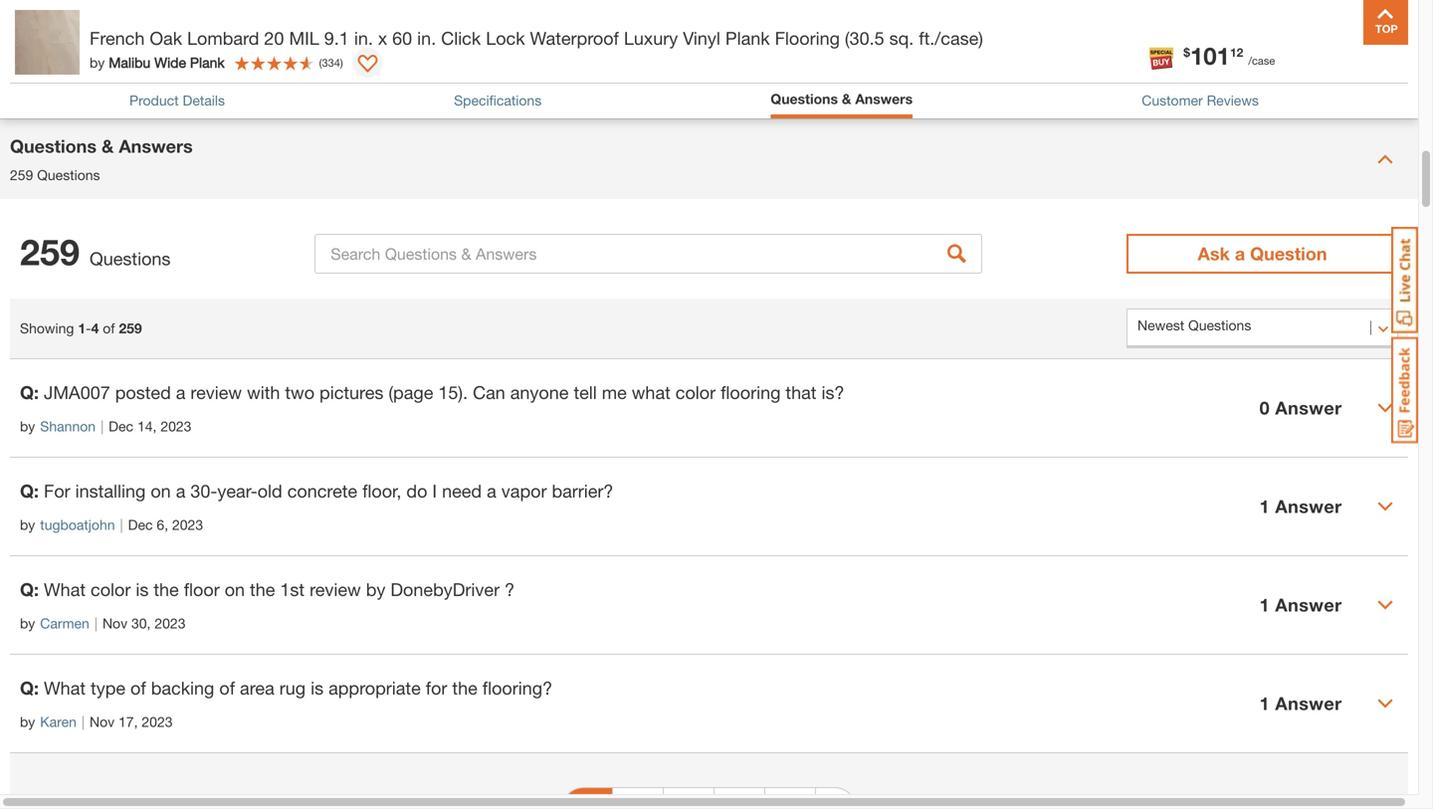 Task type: describe. For each thing, give the bounding box(es) containing it.
2023 for backing
[[142, 714, 173, 730]]

question
[[1250, 243, 1327, 264]]

wide
[[154, 54, 186, 71]]

mil
[[289, 27, 319, 49]]

1 horizontal spatial review
[[310, 579, 361, 600]]

tell
[[574, 382, 597, 403]]

with
[[247, 382, 280, 403]]

flooring
[[775, 27, 840, 49]]

2 horizontal spatial the
[[452, 677, 478, 699]]

/case
[[1249, 54, 1275, 67]]

0
[[1260, 397, 1270, 418]]

q: for installing on a 30-year-old concrete floor, do i need a vapor barrier?
[[20, 480, 614, 502]]

shannon
[[40, 418, 96, 434]]

| for installing
[[120, 516, 123, 533]]

12
[[1230, 45, 1244, 59]]

dec for posted
[[109, 418, 133, 434]]

pictures
[[320, 382, 384, 403]]

french
[[90, 27, 145, 49]]

by carmen | nov 30, 2023
[[20, 615, 186, 631]]

$
[[1184, 45, 1190, 59]]

6,
[[157, 516, 168, 533]]

that
[[786, 382, 817, 403]]

14,
[[137, 418, 157, 434]]

0 vertical spatial review
[[191, 382, 242, 403]]

do
[[407, 480, 427, 502]]

q: for q: what color is the floor on the 1st review by  donebydriver ?
[[20, 579, 39, 600]]

vinyl
[[683, 27, 721, 49]]

answer for what color is the floor on the 1st review by  donebydriver ?
[[1276, 594, 1342, 616]]

1 for what color is the floor on the 1st review by  donebydriver ?
[[1260, 594, 1270, 616]]

barrier?
[[552, 480, 614, 502]]

(
[[319, 56, 322, 69]]

2 vertical spatial 259
[[119, 320, 142, 336]]

appropriate
[[329, 677, 421, 699]]

waterproof
[[530, 27, 619, 49]]

questions & answers 259 questions
[[10, 135, 193, 183]]

q: for q: jma007 posted a review with two pictures (page 15). can anyone tell me what color flooring that is?
[[20, 382, 39, 403]]

a left 30-
[[176, 480, 186, 502]]

( 334 )
[[319, 56, 343, 69]]

i
[[432, 480, 437, 502]]

by shannon | dec 14, 2023
[[20, 418, 192, 434]]

anyone
[[510, 382, 569, 403]]

concrete
[[287, 480, 357, 502]]

?
[[505, 579, 515, 600]]

1 for for installing on a 30-year-old concrete floor, do i need a vapor barrier?
[[1260, 496, 1270, 517]]

1 answer for q: what type of backing of area rug is appropriate for the flooring?
[[1260, 693, 1342, 714]]

type
[[91, 677, 125, 699]]

2023 for a
[[172, 516, 203, 533]]

tugboatjohn button
[[40, 515, 115, 535]]

Search Questions & Answers text field
[[315, 234, 983, 274]]

ask
[[1198, 243, 1230, 264]]

click
[[441, 27, 481, 49]]

shannon button
[[40, 416, 96, 437]]

posted
[[115, 382, 171, 403]]

backing
[[151, 677, 214, 699]]

30,
[[131, 615, 151, 631]]

jma007
[[44, 382, 110, 403]]

display image
[[358, 55, 378, 75]]

product details
[[129, 92, 225, 108]]

0 horizontal spatial plank
[[190, 54, 225, 71]]

1 vertical spatial 259
[[20, 230, 80, 273]]

2 in. from the left
[[417, 27, 436, 49]]

ask a question
[[1198, 243, 1327, 264]]

what
[[632, 382, 671, 403]]

karen
[[40, 714, 77, 730]]

floor,
[[362, 480, 402, 502]]

french oak lombard 20 mil 9.1 in. x 60 in. click lock waterproof luxury vinyl plank flooring (30.5 sq. ft./case)
[[90, 27, 983, 49]]

for
[[426, 677, 447, 699]]

vapor
[[501, 480, 547, 502]]

is?
[[822, 382, 845, 403]]

customer reviews
[[1142, 92, 1259, 108]]

15).
[[438, 382, 468, 403]]

-
[[86, 320, 91, 336]]

0 vertical spatial color
[[676, 382, 716, 403]]

carmen button
[[40, 613, 89, 634]]

| for type
[[81, 714, 85, 730]]

$ 101 12
[[1184, 41, 1244, 70]]

334
[[322, 56, 340, 69]]

| for posted
[[101, 418, 104, 434]]

nov for type
[[90, 714, 115, 730]]

0 horizontal spatial is
[[136, 579, 149, 600]]

flooring
[[721, 382, 781, 403]]

(30.5
[[845, 27, 885, 49]]

by for what color is the floor on the 1st review by  donebydriver ?
[[20, 615, 35, 631]]

what for what color is the floor on the 1st review by  donebydriver ?
[[44, 579, 86, 600]]

answer for for installing on a 30-year-old concrete floor, do i need a vapor barrier?
[[1276, 496, 1342, 517]]

customer
[[1142, 92, 1203, 108]]

answer for jma007 posted a review with two pictures (page 15). can anyone tell me what color flooring that is?
[[1276, 397, 1342, 418]]

259 inside questions & answers 259 questions
[[10, 167, 33, 183]]

area
[[240, 677, 274, 699]]

0 answer
[[1260, 397, 1342, 418]]

what for what type of backing of area rug is appropriate for the flooring?
[[44, 677, 86, 699]]

q: what color is the floor on the 1st review by  donebydriver ?
[[20, 579, 515, 600]]

rug
[[279, 677, 306, 699]]

nov for color
[[102, 615, 128, 631]]

caret image for 1 answer
[[1378, 597, 1394, 613]]

1 horizontal spatial specifications
[[454, 92, 542, 108]]

by for for installing on a 30-year-old concrete floor, do i need a vapor barrier?
[[20, 516, 35, 533]]

malibu
[[109, 54, 151, 71]]

lombard
[[187, 27, 259, 49]]

for
[[44, 480, 70, 502]]

questions & answers
[[771, 91, 913, 107]]

0 horizontal spatial on
[[151, 480, 171, 502]]

by tugboatjohn | dec 6, 2023
[[20, 516, 203, 533]]

1 vertical spatial on
[[225, 579, 245, 600]]

0 horizontal spatial of
[[103, 320, 115, 336]]

a right posted
[[176, 382, 186, 403]]



Task type: vqa. For each thing, say whether or not it's contained in the screenshot.


Task type: locate. For each thing, give the bounding box(es) containing it.
1 vertical spatial 1 answer
[[1260, 594, 1342, 616]]

two
[[285, 382, 315, 403]]

2 1 answer from the top
[[1260, 594, 1342, 616]]

2023 right 17,
[[142, 714, 173, 730]]

of left area
[[219, 677, 235, 699]]

1 vertical spatial what
[[44, 677, 86, 699]]

questions element
[[10, 358, 1408, 753]]

0 horizontal spatial answers
[[119, 135, 193, 157]]

on right floor
[[225, 579, 245, 600]]

2 caret image from the top
[[1378, 400, 1394, 416]]

feedback link image
[[1392, 336, 1418, 444]]

0 vertical spatial specifications
[[10, 64, 131, 85]]

& down the malibu
[[102, 135, 114, 157]]

caret image for q: for installing on a 30-year-old concrete floor, do i need a vapor barrier?
[[1378, 499, 1394, 515]]

0 vertical spatial caret image
[[1378, 499, 1394, 515]]

a
[[1235, 243, 1245, 264], [176, 382, 186, 403], [176, 480, 186, 502], [487, 480, 496, 502]]

3 caret image from the top
[[1378, 597, 1394, 613]]

0 vertical spatial &
[[842, 91, 852, 107]]

1 1 answer from the top
[[1260, 496, 1342, 517]]

(page
[[389, 382, 433, 403]]

dec
[[109, 418, 133, 434], [128, 516, 153, 533]]

2023 right 6, at the bottom left
[[172, 516, 203, 533]]

dec left 14,
[[109, 418, 133, 434]]

20
[[264, 27, 284, 49]]

1 answer
[[1260, 496, 1342, 517], [1260, 594, 1342, 616], [1260, 693, 1342, 714]]

1 vertical spatial color
[[91, 579, 131, 600]]

plank right vinyl
[[726, 27, 770, 49]]

answers down sq.
[[855, 91, 913, 107]]

& for questions & answers
[[842, 91, 852, 107]]

q: what type of backing of area rug is appropriate for the flooring?
[[20, 677, 553, 699]]

| right carmen
[[94, 615, 98, 631]]

| for color
[[94, 615, 98, 631]]

questions & answers button
[[771, 89, 913, 113], [771, 89, 913, 109]]

0 vertical spatial what
[[44, 579, 86, 600]]

0 vertical spatial 1 answer
[[1260, 496, 1342, 517]]

0 horizontal spatial the
[[154, 579, 179, 600]]

donebydriver
[[391, 579, 500, 600]]

by
[[90, 54, 105, 71], [20, 418, 35, 434], [20, 516, 35, 533], [366, 579, 386, 600], [20, 615, 35, 631], [20, 714, 35, 730]]

color right what
[[676, 382, 716, 403]]

review
[[191, 382, 242, 403], [310, 579, 361, 600]]

30-
[[190, 480, 217, 502]]

caret image for 0 answer
[[1378, 400, 1394, 416]]

1 horizontal spatial is
[[311, 677, 324, 699]]

&
[[842, 91, 852, 107], [102, 135, 114, 157]]

60
[[392, 27, 412, 49]]

2023
[[161, 418, 192, 434], [172, 516, 203, 533], [155, 615, 186, 631], [142, 714, 173, 730]]

the right for
[[452, 677, 478, 699]]

0 vertical spatial is
[[136, 579, 149, 600]]

q: for q: for installing on a 30-year-old concrete floor, do i need a vapor barrier?
[[20, 480, 39, 502]]

product details button
[[129, 90, 225, 111], [129, 90, 225, 111]]

1 horizontal spatial in.
[[417, 27, 436, 49]]

can
[[473, 382, 505, 403]]

1 answer for q: for installing on a 30-year-old concrete floor, do i need a vapor barrier?
[[1260, 496, 1342, 517]]

q: up by karen | nov 17, 2023
[[20, 677, 39, 699]]

karen button
[[40, 712, 77, 732]]

1 vertical spatial plank
[[190, 54, 225, 71]]

3 1 answer from the top
[[1260, 693, 1342, 714]]

the
[[154, 579, 179, 600], [250, 579, 275, 600], [452, 677, 478, 699]]

top button
[[1364, 0, 1408, 45]]

0 vertical spatial on
[[151, 480, 171, 502]]

caret image for q: what type of backing of area rug is appropriate for the flooring?
[[1378, 696, 1394, 712]]

0 vertical spatial nov
[[102, 615, 128, 631]]

2023 for the
[[155, 615, 186, 631]]

a right need
[[487, 480, 496, 502]]

2 vertical spatial caret image
[[1378, 597, 1394, 613]]

1 vertical spatial is
[[311, 677, 324, 699]]

luxury
[[624, 27, 678, 49]]

| down installing
[[120, 516, 123, 533]]

showing
[[20, 320, 74, 336]]

details
[[183, 92, 225, 108]]

old
[[258, 480, 282, 502]]

4 answer from the top
[[1276, 693, 1342, 714]]

reviews
[[1207, 92, 1259, 108]]

259 questions
[[20, 230, 171, 273]]

1 horizontal spatial color
[[676, 382, 716, 403]]

review right 1st
[[310, 579, 361, 600]]

1 horizontal spatial on
[[225, 579, 245, 600]]

floor
[[184, 579, 220, 600]]

dec for installing
[[128, 516, 153, 533]]

9.1
[[324, 27, 349, 49]]

specifications down "lock"
[[454, 92, 542, 108]]

1 in. from the left
[[354, 27, 373, 49]]

& down (30.5
[[842, 91, 852, 107]]

2023 right 14,
[[161, 418, 192, 434]]

review left 'with'
[[191, 382, 242, 403]]

259
[[10, 167, 33, 183], [20, 230, 80, 273], [119, 320, 142, 336]]

1st
[[280, 579, 305, 600]]

0 horizontal spatial &
[[102, 135, 114, 157]]

me
[[602, 382, 627, 403]]

specifications button
[[0, 38, 1418, 117], [454, 90, 542, 111], [454, 90, 542, 111]]

of right 4
[[103, 320, 115, 336]]

4 q: from the top
[[20, 677, 39, 699]]

by left carmen
[[20, 615, 35, 631]]

tugboatjohn
[[40, 516, 115, 533]]

17,
[[118, 714, 138, 730]]

by left the shannon
[[20, 418, 35, 434]]

by for what type of backing of area rug is appropriate for the flooring?
[[20, 714, 35, 730]]

0 vertical spatial caret image
[[1378, 151, 1394, 167]]

customer reviews button
[[1142, 90, 1259, 111], [1142, 90, 1259, 111]]

1 horizontal spatial answers
[[855, 91, 913, 107]]

2 vertical spatial 1 answer
[[1260, 693, 1342, 714]]

101
[[1190, 41, 1230, 70]]

2 answer from the top
[[1276, 496, 1342, 517]]

| right the shannon
[[101, 418, 104, 434]]

1 caret image from the top
[[1378, 499, 1394, 515]]

1 vertical spatial review
[[310, 579, 361, 600]]

is
[[136, 579, 149, 600], [311, 677, 324, 699]]

& inside questions & answers 259 questions
[[102, 135, 114, 157]]

0 horizontal spatial in.
[[354, 27, 373, 49]]

a inside button
[[1235, 243, 1245, 264]]

4
[[91, 320, 99, 336]]

1 q: from the top
[[20, 382, 39, 403]]

nov
[[102, 615, 128, 631], [90, 714, 115, 730]]

1 what from the top
[[44, 579, 86, 600]]

| right karen
[[81, 714, 85, 730]]

2 what from the top
[[44, 677, 86, 699]]

in. left x
[[354, 27, 373, 49]]

1 vertical spatial caret image
[[1378, 400, 1394, 416]]

questions inside 259 questions
[[90, 248, 171, 269]]

of right type
[[130, 677, 146, 699]]

ft./case)
[[919, 27, 983, 49]]

dec left 6, at the bottom left
[[128, 516, 153, 533]]

navigation
[[561, 773, 857, 809]]

)
[[340, 56, 343, 69]]

live chat image
[[1392, 227, 1418, 333]]

plank down lombard
[[190, 54, 225, 71]]

q: for q: what type of backing of area rug is appropriate for the flooring?
[[20, 677, 39, 699]]

0 horizontal spatial color
[[91, 579, 131, 600]]

caret image
[[1378, 499, 1394, 515], [1378, 696, 1394, 712]]

0 vertical spatial 259
[[10, 167, 33, 183]]

answers inside questions & answers 259 questions
[[119, 135, 193, 157]]

1 vertical spatial specifications
[[454, 92, 542, 108]]

2 caret image from the top
[[1378, 696, 1394, 712]]

lock
[[486, 27, 525, 49]]

answer for what type of backing of area rug is appropriate for the flooring?
[[1276, 693, 1342, 714]]

questions
[[771, 91, 838, 107], [10, 135, 97, 157], [37, 167, 100, 183], [90, 248, 171, 269]]

carmen
[[40, 615, 89, 631]]

q: jma007 posted a review with two pictures (page 15). can anyone tell me what color flooring that is?
[[20, 382, 845, 403]]

1 horizontal spatial plank
[[726, 27, 770, 49]]

answers down "product"
[[119, 135, 193, 157]]

q: up by carmen | nov 30, 2023 at left
[[20, 579, 39, 600]]

& for questions & answers 259 questions
[[102, 135, 114, 157]]

1
[[78, 320, 86, 336], [1260, 496, 1270, 517], [1260, 594, 1270, 616], [1260, 693, 1270, 714]]

ask a question button
[[1127, 234, 1399, 274]]

on up 6, at the bottom left
[[151, 480, 171, 502]]

flooring?
[[483, 677, 553, 699]]

by down french
[[90, 54, 105, 71]]

caret image
[[1378, 151, 1394, 167], [1378, 400, 1394, 416], [1378, 597, 1394, 613]]

by karen | nov 17, 2023
[[20, 714, 173, 730]]

x
[[378, 27, 387, 49]]

by malibu wide plank
[[90, 54, 225, 71]]

1 answer from the top
[[1276, 397, 1342, 418]]

a right ask
[[1235, 243, 1245, 264]]

1 vertical spatial answers
[[119, 135, 193, 157]]

what up carmen
[[44, 579, 86, 600]]

product image image
[[15, 10, 80, 75]]

1 horizontal spatial &
[[842, 91, 852, 107]]

q: left the for
[[20, 480, 39, 502]]

0 vertical spatial plank
[[726, 27, 770, 49]]

2023 for review
[[161, 418, 192, 434]]

color up by carmen | nov 30, 2023 at left
[[91, 579, 131, 600]]

installing
[[75, 480, 146, 502]]

what up karen
[[44, 677, 86, 699]]

1 for what type of backing of area rug is appropriate for the flooring?
[[1260, 693, 1270, 714]]

nov left 17,
[[90, 714, 115, 730]]

1 caret image from the top
[[1378, 151, 1394, 167]]

2023 right "30,"
[[155, 615, 186, 631]]

0 vertical spatial dec
[[109, 418, 133, 434]]

answers
[[855, 91, 913, 107], [119, 135, 193, 157]]

0 horizontal spatial specifications
[[10, 64, 131, 85]]

is right rug at the bottom left of the page
[[311, 677, 324, 699]]

3 q: from the top
[[20, 579, 39, 600]]

3 answer from the top
[[1276, 594, 1342, 616]]

1 vertical spatial dec
[[128, 516, 153, 533]]

the left 1st
[[250, 579, 275, 600]]

answers for questions & answers
[[855, 91, 913, 107]]

1 vertical spatial &
[[102, 135, 114, 157]]

0 vertical spatial answers
[[855, 91, 913, 107]]

1 vertical spatial nov
[[90, 714, 115, 730]]

need
[[442, 480, 482, 502]]

the left floor
[[154, 579, 179, 600]]

0 horizontal spatial review
[[191, 382, 242, 403]]

1 answer for q: what color is the floor on the 1st review by  donebydriver ?
[[1260, 594, 1342, 616]]

oak
[[150, 27, 182, 49]]

1 horizontal spatial of
[[130, 677, 146, 699]]

showing 1 - 4 of 259
[[20, 320, 142, 336]]

specifications down french
[[10, 64, 131, 85]]

by for jma007 posted a review with two pictures (page 15). can anyone tell me what color flooring that is?
[[20, 418, 35, 434]]

is up "30,"
[[136, 579, 149, 600]]

answers for questions & answers 259 questions
[[119, 135, 193, 157]]

2 q: from the top
[[20, 480, 39, 502]]

by left donebydriver
[[366, 579, 386, 600]]

by left tugboatjohn
[[20, 516, 35, 533]]

1 vertical spatial caret image
[[1378, 696, 1394, 712]]

2 horizontal spatial of
[[219, 677, 235, 699]]

what
[[44, 579, 86, 600], [44, 677, 86, 699]]

sq.
[[890, 27, 914, 49]]

1 horizontal spatial the
[[250, 579, 275, 600]]

nov left "30,"
[[102, 615, 128, 631]]

by left karen
[[20, 714, 35, 730]]

answer
[[1276, 397, 1342, 418], [1276, 496, 1342, 517], [1276, 594, 1342, 616], [1276, 693, 1342, 714]]

in. right 60
[[417, 27, 436, 49]]

q: left jma007
[[20, 382, 39, 403]]



